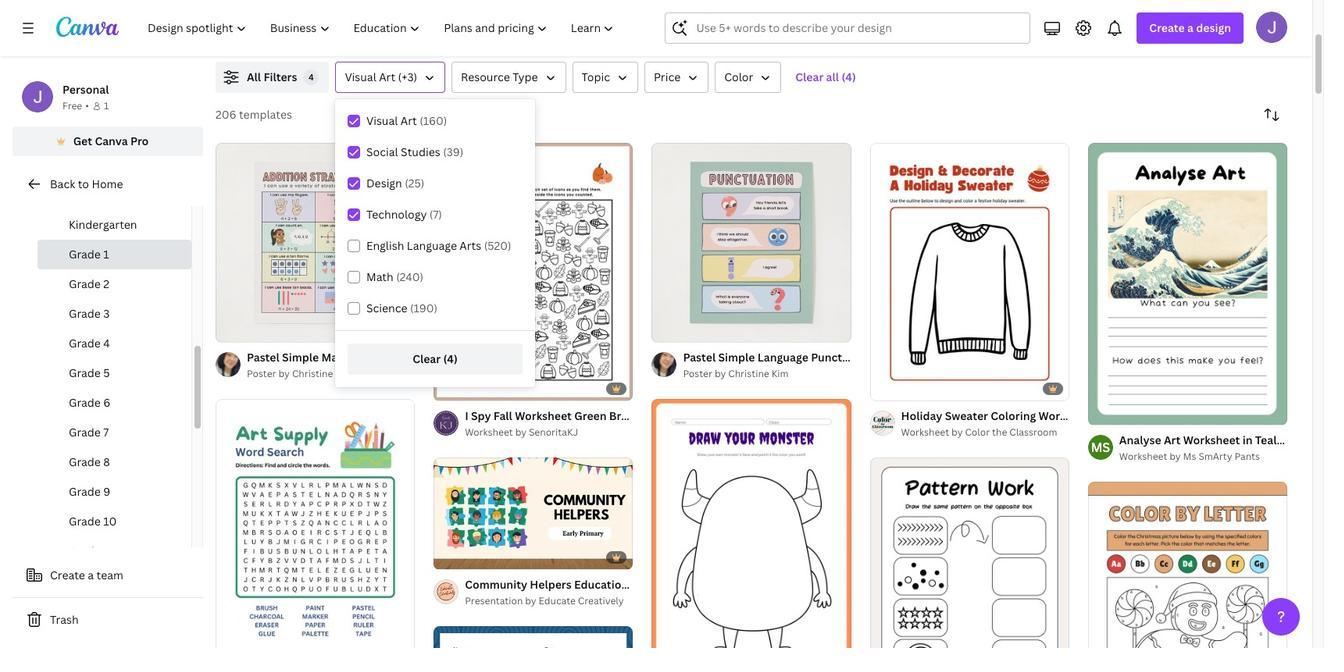 Task type: locate. For each thing, give the bounding box(es) containing it.
grade down grade 1
[[69, 277, 101, 291]]

create a team button
[[13, 560, 203, 592]]

english
[[366, 238, 404, 253]]

1 pastel from the left
[[247, 350, 280, 365]]

grade left '7'
[[69, 425, 101, 440]]

punctuation
[[811, 350, 877, 365]]

5
[[103, 366, 110, 381]]

grade 7
[[69, 425, 109, 440]]

3 grade from the top
[[69, 306, 101, 321]]

pastel inside pastel simple language punctuation poster poster by christine kim
[[683, 350, 716, 365]]

None search field
[[665, 13, 1031, 44]]

by
[[279, 367, 290, 381], [715, 367, 726, 381], [515, 426, 527, 439], [952, 426, 963, 439], [1170, 450, 1181, 463], [525, 595, 537, 608]]

0 vertical spatial create
[[1150, 20, 1185, 35]]

art supply word search worksheet in red green illustrated style image
[[216, 399, 415, 649]]

create inside dropdown button
[[1150, 20, 1185, 35]]

presentation
[[465, 595, 523, 608]]

fall
[[494, 409, 512, 424]]

1 horizontal spatial clear
[[796, 70, 824, 84]]

worksheet left the
[[901, 426, 949, 439]]

trash link
[[13, 605, 203, 636]]

the
[[992, 426, 1007, 439]]

grade 1
[[69, 247, 109, 262]]

1 vertical spatial clear
[[413, 352, 441, 366]]

create
[[1150, 20, 1185, 35], [50, 568, 85, 583]]

clear for clear all (4)
[[796, 70, 824, 84]]

pants
[[1235, 450, 1260, 463]]

1 horizontal spatial christine
[[728, 367, 769, 381]]

color
[[725, 70, 753, 84], [965, 426, 990, 439]]

grade left 9
[[69, 484, 101, 499]]

5 grade from the top
[[69, 366, 101, 381]]

0 horizontal spatial simple
[[282, 350, 319, 365]]

3 1 of 2 link from the left
[[1088, 143, 1288, 425]]

by inside analyse art worksheet in teal blue bas worksheet by ms smarty pants
[[1170, 450, 1181, 463]]

design (25)
[[366, 176, 425, 191]]

0 vertical spatial a
[[1188, 20, 1194, 35]]

language down (7)
[[407, 238, 457, 253]]

math left addition
[[321, 350, 349, 365]]

art left (160)
[[401, 113, 417, 128]]

9 grade from the top
[[69, 484, 101, 499]]

color left the
[[965, 426, 990, 439]]

1
[[104, 99, 109, 113], [103, 247, 109, 262], [227, 324, 231, 335], [663, 324, 667, 335], [1099, 406, 1104, 418], [445, 551, 449, 563]]

2 horizontal spatial 1 of 2
[[1099, 406, 1121, 418]]

math (240)
[[366, 270, 424, 284]]

1 horizontal spatial create
[[1150, 20, 1185, 35]]

1 vertical spatial language
[[758, 350, 809, 365]]

10 grade from the top
[[69, 514, 101, 529]]

art inside visual art (+3) button
[[379, 70, 396, 84]]

grade
[[69, 247, 101, 262], [69, 277, 101, 291], [69, 306, 101, 321], [69, 336, 101, 351], [69, 366, 101, 381], [69, 395, 101, 410], [69, 425, 101, 440], [69, 455, 101, 470], [69, 484, 101, 499], [69, 514, 101, 529], [69, 544, 101, 559]]

1 horizontal spatial 4
[[309, 71, 314, 83]]

1 horizontal spatial a
[[1188, 20, 1194, 35]]

2 grade from the top
[[69, 277, 101, 291]]

top level navigation element
[[138, 13, 628, 44]]

christine inside pastel simple math addition strategies poster poster by christine kim
[[292, 367, 333, 381]]

grade left 5
[[69, 366, 101, 381]]

create for create a design
[[1150, 20, 1185, 35]]

simple inside pastel simple language punctuation poster poster by christine kim
[[718, 350, 755, 365]]

color inside button
[[725, 70, 753, 84]]

poster
[[457, 350, 491, 365], [879, 350, 914, 365], [247, 367, 276, 381], [683, 367, 713, 381]]

1 horizontal spatial math
[[366, 270, 394, 284]]

grade 7 link
[[38, 418, 191, 448]]

of for worksheet by ms smarty pants
[[1106, 406, 1115, 418]]

2 pastel from the left
[[683, 350, 716, 365]]

2 kim from the left
[[772, 367, 789, 381]]

art left (+3)
[[379, 70, 396, 84]]

1 vertical spatial create
[[50, 568, 85, 583]]

pastel inside pastel simple math addition strategies poster poster by christine kim
[[247, 350, 280, 365]]

visual inside button
[[345, 70, 376, 84]]

0 vertical spatial language
[[407, 238, 457, 253]]

1 horizontal spatial pastel
[[683, 350, 716, 365]]

(160)
[[420, 113, 447, 128]]

jacob simon image
[[1256, 12, 1288, 43]]

0 horizontal spatial a
[[88, 568, 94, 583]]

0 horizontal spatial pastel
[[247, 350, 280, 365]]

0 horizontal spatial math
[[321, 350, 349, 365]]

8 grade from the top
[[69, 455, 101, 470]]

1 grade from the top
[[69, 247, 101, 262]]

ms smarty pants image
[[1088, 435, 1113, 460]]

grade for grade 3
[[69, 306, 101, 321]]

by inside pastel simple math addition strategies poster poster by christine kim
[[279, 367, 290, 381]]

in
[[1243, 433, 1253, 448]]

smarty
[[1199, 450, 1233, 463]]

of
[[233, 324, 242, 335], [670, 324, 678, 335], [1106, 406, 1115, 418], [451, 551, 460, 563]]

1 horizontal spatial 1 of 2
[[663, 324, 685, 335]]

grade left "6"
[[69, 395, 101, 410]]

analyse
[[1120, 433, 1162, 448]]

7 grade from the top
[[69, 425, 101, 440]]

Sort by button
[[1256, 99, 1288, 130]]

2 1 of 2 link from the left
[[652, 143, 851, 342]]

back to home
[[50, 177, 123, 191]]

11 up team
[[103, 544, 115, 559]]

grade 11
[[69, 544, 115, 559]]

0 horizontal spatial poster by christine kim link
[[247, 367, 415, 382]]

2 simple from the left
[[718, 350, 755, 365]]

1 vertical spatial art
[[401, 113, 417, 128]]

kindergarten
[[69, 217, 137, 232]]

0 horizontal spatial kim
[[335, 367, 352, 381]]

kim down "pastel simple language punctuation poster" link
[[772, 367, 789, 381]]

11 up presentation
[[462, 551, 471, 563]]

4 up 5
[[103, 336, 110, 351]]

1 of 2 link
[[216, 143, 415, 342], [652, 143, 851, 342], [1088, 143, 1288, 425]]

Search search field
[[697, 13, 1021, 43]]

i spy fall worksheet green brown image
[[434, 143, 633, 401]]

grade left the 10
[[69, 514, 101, 529]]

school
[[91, 188, 126, 202]]

4 grade from the top
[[69, 336, 101, 351]]

a inside button
[[88, 568, 94, 583]]

price
[[654, 70, 681, 84]]

(25)
[[405, 176, 425, 191]]

design
[[366, 176, 402, 191]]

worksheet by color the classroom
[[901, 426, 1058, 439]]

create a team
[[50, 568, 123, 583]]

2
[[103, 277, 109, 291], [244, 324, 249, 335], [680, 324, 685, 335], [1117, 406, 1121, 418]]

1 for the 'analyse art worksheet in teal blue basic style' image
[[1099, 406, 1104, 418]]

pre-
[[69, 188, 91, 202]]

6 grade from the top
[[69, 395, 101, 410]]

0 horizontal spatial 4
[[103, 336, 110, 351]]

simple
[[282, 350, 319, 365], [718, 350, 755, 365]]

personal
[[63, 82, 109, 97]]

a inside dropdown button
[[1188, 20, 1194, 35]]

math left (240)
[[366, 270, 394, 284]]

(4)
[[842, 70, 856, 84], [443, 352, 458, 366]]

0 horizontal spatial color
[[725, 70, 753, 84]]

grade 4 link
[[38, 329, 191, 359]]

poster by christine kim link for math
[[247, 367, 415, 382]]

0 horizontal spatial create
[[50, 568, 85, 583]]

11 grade from the top
[[69, 544, 101, 559]]

2 for pastel simple language punctuation poster image
[[680, 324, 685, 335]]

ms
[[1184, 450, 1197, 463]]

clear
[[796, 70, 824, 84], [413, 352, 441, 366]]

a for design
[[1188, 20, 1194, 35]]

pre-school link
[[38, 181, 191, 210]]

0 horizontal spatial art
[[379, 70, 396, 84]]

0 horizontal spatial 1 of 2
[[227, 324, 249, 335]]

worksheet down spy
[[465, 426, 513, 439]]

2 vertical spatial art
[[1164, 433, 1181, 448]]

kim
[[335, 367, 352, 381], [772, 367, 789, 381]]

by inside "link"
[[525, 595, 537, 608]]

grade left 8
[[69, 455, 101, 470]]

0 vertical spatial color
[[725, 70, 753, 84]]

get canva pro
[[73, 134, 149, 148]]

1 horizontal spatial 1 of 2 link
[[652, 143, 851, 342]]

community helpers educational  presentation in colorful fun style image
[[434, 458, 633, 570]]

1 christine from the left
[[292, 367, 333, 381]]

1 vertical spatial math
[[321, 350, 349, 365]]

english language arts (520)
[[366, 238, 512, 253]]

2 horizontal spatial art
[[1164, 433, 1181, 448]]

grade left 3
[[69, 306, 101, 321]]

a left design
[[1188, 20, 1194, 35]]

0 horizontal spatial (4)
[[443, 352, 458, 366]]

create inside button
[[50, 568, 85, 583]]

simple inside pastel simple math addition strategies poster poster by christine kim
[[282, 350, 319, 365]]

team
[[97, 568, 123, 583]]

10
[[103, 514, 117, 529]]

1 simple from the left
[[282, 350, 319, 365]]

1 horizontal spatial art
[[401, 113, 417, 128]]

color right price button
[[725, 70, 753, 84]]

grade for grade 6
[[69, 395, 101, 410]]

1 horizontal spatial color
[[965, 426, 990, 439]]

pastel simple math addition strategies poster link
[[247, 349, 491, 367]]

create a design
[[1150, 20, 1231, 35]]

(190)
[[410, 301, 438, 316]]

create left design
[[1150, 20, 1185, 35]]

art inside analyse art worksheet in teal blue bas worksheet by ms smarty pants
[[1164, 433, 1181, 448]]

1 horizontal spatial simple
[[718, 350, 755, 365]]

art right analyse
[[1164, 433, 1181, 448]]

a left team
[[88, 568, 94, 583]]

0 vertical spatial clear
[[796, 70, 824, 84]]

visual art (160)
[[366, 113, 447, 128]]

poster by christine kim link
[[247, 367, 415, 382], [683, 367, 851, 382]]

create a design button
[[1137, 13, 1244, 44]]

0 vertical spatial visual
[[345, 70, 376, 84]]

grade 2
[[69, 277, 109, 291]]

0 horizontal spatial clear
[[413, 352, 441, 366]]

2 poster by christine kim link from the left
[[683, 367, 851, 382]]

clear down the (190)
[[413, 352, 441, 366]]

grade 3
[[69, 306, 110, 321]]

0 vertical spatial (4)
[[842, 70, 856, 84]]

11
[[103, 544, 115, 559], [462, 551, 471, 563]]

visual left (+3)
[[345, 70, 376, 84]]

2 for the 'analyse art worksheet in teal blue basic style' image
[[1117, 406, 1121, 418]]

1 vertical spatial color
[[965, 426, 990, 439]]

clear left all
[[796, 70, 824, 84]]

1 vertical spatial visual
[[366, 113, 398, 128]]

christine down "pastel simple language punctuation poster" link
[[728, 367, 769, 381]]

1 kim from the left
[[335, 367, 352, 381]]

blue
[[1280, 433, 1304, 448]]

grade up grade 2
[[69, 247, 101, 262]]

1 of 2 for analyse
[[1099, 406, 1121, 418]]

206
[[216, 107, 236, 122]]

(520)
[[484, 238, 512, 253]]

language
[[407, 238, 457, 253], [758, 350, 809, 365]]

grade 11 link
[[38, 537, 191, 567]]

1 horizontal spatial language
[[758, 350, 809, 365]]

of for poster by christine kim
[[670, 324, 678, 335]]

grade for grade 5
[[69, 366, 101, 381]]

of for presentation by educate creatively
[[451, 551, 460, 563]]

templates
[[239, 107, 292, 122]]

visual up social
[[366, 113, 398, 128]]

grade 3 link
[[38, 299, 191, 329]]

kim down pastel simple math addition strategies poster link
[[335, 367, 352, 381]]

0 horizontal spatial christine
[[292, 367, 333, 381]]

math inside pastel simple math addition strategies poster poster by christine kim
[[321, 350, 349, 365]]

grade down grade 3
[[69, 336, 101, 351]]

(7)
[[430, 207, 442, 222]]

1 of 2
[[227, 324, 249, 335], [663, 324, 685, 335], [1099, 406, 1121, 418]]

1 horizontal spatial kim
[[772, 367, 789, 381]]

visual
[[345, 70, 376, 84], [366, 113, 398, 128]]

1 horizontal spatial (4)
[[842, 70, 856, 84]]

topic
[[582, 70, 610, 84]]

1 poster by christine kim link from the left
[[247, 367, 415, 382]]

1 horizontal spatial 11
[[462, 551, 471, 563]]

all
[[247, 70, 261, 84]]

language left 'punctuation'
[[758, 350, 809, 365]]

create down grade 11
[[50, 568, 85, 583]]

0 horizontal spatial 11
[[103, 544, 115, 559]]

1 vertical spatial a
[[88, 568, 94, 583]]

grade up the create a team
[[69, 544, 101, 559]]

4
[[309, 71, 314, 83], [103, 336, 110, 351]]

a
[[1188, 20, 1194, 35], [88, 568, 94, 583]]

educate
[[539, 595, 576, 608]]

2 horizontal spatial 1 of 2 link
[[1088, 143, 1288, 425]]

price button
[[645, 62, 709, 93]]

2 christine from the left
[[728, 367, 769, 381]]

all
[[826, 70, 839, 84]]

1 vertical spatial (4)
[[443, 352, 458, 366]]

grade inside 'link'
[[69, 484, 101, 499]]

pattern work worksheet in black and white simple style image
[[870, 458, 1070, 649]]

christine down pastel simple math addition strategies poster link
[[292, 367, 333, 381]]

1 for pastel simple math addition strategies poster image
[[227, 324, 231, 335]]

simple for math
[[282, 350, 319, 365]]

0 horizontal spatial 1 of 2 link
[[216, 143, 415, 342]]

0 vertical spatial art
[[379, 70, 396, 84]]

4 right filters at left
[[309, 71, 314, 83]]

1 horizontal spatial poster by christine kim link
[[683, 367, 851, 382]]

drawing halloween worksheet in purple and orange illustrative style image
[[652, 400, 851, 649]]

kim inside pastel simple language punctuation poster poster by christine kim
[[772, 367, 789, 381]]



Task type: vqa. For each thing, say whether or not it's contained in the screenshot.
"Clear" in Clear (4) 'button'
yes



Task type: describe. For each thing, give the bounding box(es) containing it.
(39)
[[443, 145, 464, 159]]

grade 2 link
[[38, 270, 191, 299]]

1 of 2 link for analyse
[[1088, 143, 1288, 425]]

grade 6
[[69, 395, 110, 410]]

design
[[1197, 20, 1231, 35]]

11 inside 1 of 11 link
[[462, 551, 471, 563]]

creatively
[[578, 595, 624, 608]]

clear for clear (4)
[[413, 352, 441, 366]]

worksheet by color the classroom link
[[901, 425, 1070, 441]]

11 inside grade 11 link
[[103, 544, 115, 559]]

social studies (39)
[[366, 145, 464, 159]]

resource type
[[461, 70, 538, 84]]

brown
[[609, 409, 644, 424]]

1 for community helpers educational  presentation in colorful fun style image at bottom
[[445, 551, 449, 563]]

arts
[[460, 238, 482, 253]]

holiday sweater coloring worksheet in colorful illustrated style image
[[870, 143, 1070, 401]]

pastel simple language punctuation poster poster by christine kim
[[683, 350, 914, 381]]

3
[[103, 306, 110, 321]]

(240)
[[396, 270, 424, 284]]

presentation by educate creatively link
[[465, 594, 633, 610]]

worksheet up "smarty"
[[1184, 433, 1240, 448]]

pre-school
[[69, 188, 126, 202]]

language inside pastel simple language punctuation poster poster by christine kim
[[758, 350, 809, 365]]

back to home link
[[13, 169, 203, 200]]

visual art (+3) button
[[336, 62, 445, 93]]

1 for pastel simple language punctuation poster image
[[663, 324, 667, 335]]

resource type button
[[452, 62, 566, 93]]

ms link
[[1088, 435, 1113, 460]]

grade 8 link
[[38, 448, 191, 477]]

by inside i spy fall worksheet green brown worksheet by senoritakj
[[515, 426, 527, 439]]

pastel for pastel simple language punctuation poster
[[683, 350, 716, 365]]

visual art (+3)
[[345, 70, 417, 84]]

type
[[513, 70, 538, 84]]

a for team
[[88, 568, 94, 583]]

get canva pro button
[[13, 127, 203, 156]]

grade for grade 9
[[69, 484, 101, 499]]

grade for grade 1
[[69, 247, 101, 262]]

christmas coloring page activity worksheet in light brown and white festive and lined style image
[[1088, 482, 1288, 649]]

1 of 11
[[445, 551, 471, 563]]

4 filter options selected element
[[304, 70, 319, 85]]

worksheet by senoritakj link
[[465, 425, 633, 441]]

resource
[[461, 70, 510, 84]]

7
[[103, 425, 109, 440]]

free
[[63, 99, 82, 113]]

teal
[[1256, 433, 1277, 448]]

0 horizontal spatial language
[[407, 238, 457, 253]]

(+3)
[[398, 70, 417, 84]]

grade for grade 10
[[69, 514, 101, 529]]

grade for grade 4
[[69, 336, 101, 351]]

strategies
[[400, 350, 454, 365]]

visual for visual art (+3)
[[345, 70, 376, 84]]

pastel for pastel simple math addition strategies poster
[[247, 350, 280, 365]]

0 vertical spatial 4
[[309, 71, 314, 83]]

•
[[85, 99, 89, 113]]

pastel simple language punctuation poster link
[[683, 349, 914, 367]]

analyse art worksheet in teal blue bas worksheet by ms smarty pants
[[1120, 433, 1324, 463]]

visual for visual art (160)
[[366, 113, 398, 128]]

9
[[103, 484, 110, 499]]

free •
[[63, 99, 89, 113]]

analyse art worksheet in teal blue bas link
[[1120, 432, 1324, 449]]

1 of 11 link
[[434, 458, 633, 570]]

1 vertical spatial 4
[[103, 336, 110, 351]]

to
[[78, 177, 89, 191]]

grade for grade 11
[[69, 544, 101, 559]]

classroom
[[1010, 426, 1058, 439]]

1 1 of 2 link from the left
[[216, 143, 415, 342]]

206 templates
[[216, 107, 292, 122]]

grade for grade 2
[[69, 277, 101, 291]]

grade 10 link
[[38, 507, 191, 537]]

grade 9 link
[[38, 477, 191, 507]]

grade 8
[[69, 455, 110, 470]]

create for create a team
[[50, 568, 85, 583]]

2 for pastel simple math addition strategies poster image
[[244, 324, 249, 335]]

presentation by educate creatively
[[465, 595, 624, 608]]

6
[[103, 395, 110, 410]]

simple for language
[[718, 350, 755, 365]]

light and materials stem worksheet in blue illustrative style image
[[434, 627, 633, 649]]

0 vertical spatial math
[[366, 270, 394, 284]]

grade 4
[[69, 336, 110, 351]]

ms smarty pants element
[[1088, 435, 1113, 460]]

canva
[[95, 134, 128, 148]]

i spy fall worksheet green brown link
[[465, 408, 644, 425]]

art for (+3)
[[379, 70, 396, 84]]

christine inside pastel simple language punctuation poster poster by christine kim
[[728, 367, 769, 381]]

topic button
[[572, 62, 638, 93]]

get
[[73, 134, 92, 148]]

grade for grade 8
[[69, 455, 101, 470]]

pastel simple language punctuation poster image
[[652, 143, 851, 342]]

all filters
[[247, 70, 297, 84]]

kim inside pastel simple math addition strategies poster poster by christine kim
[[335, 367, 352, 381]]

analyse art worksheet in teal blue basic style image
[[1088, 143, 1288, 425]]

green
[[575, 409, 607, 424]]

1 of 2 for pastel
[[663, 324, 685, 335]]

technology
[[366, 207, 427, 222]]

art for (160)
[[401, 113, 417, 128]]

art for worksheet
[[1164, 433, 1181, 448]]

clear (4) button
[[348, 344, 523, 375]]

grade for grade 7
[[69, 425, 101, 440]]

science (190)
[[366, 301, 438, 316]]

poster by christine kim link for language
[[683, 367, 851, 382]]

worksheet up worksheet by senoritakj link
[[515, 409, 572, 424]]

grade 9
[[69, 484, 110, 499]]

pastel simple math addition strategies poster image
[[216, 143, 415, 342]]

clear all (4) button
[[788, 62, 864, 93]]

1 of 2 link for pastel
[[652, 143, 851, 342]]

pastel simple math addition strategies poster poster by christine kim
[[247, 350, 491, 381]]

worksheet down analyse
[[1120, 450, 1168, 463]]

by inside pastel simple language punctuation poster poster by christine kim
[[715, 367, 726, 381]]

back
[[50, 177, 75, 191]]

i
[[465, 409, 469, 424]]

kindergarten link
[[38, 210, 191, 240]]

senoritakj
[[529, 426, 578, 439]]

studies
[[401, 145, 440, 159]]

worksheet by ms smarty pants link
[[1120, 449, 1288, 465]]



